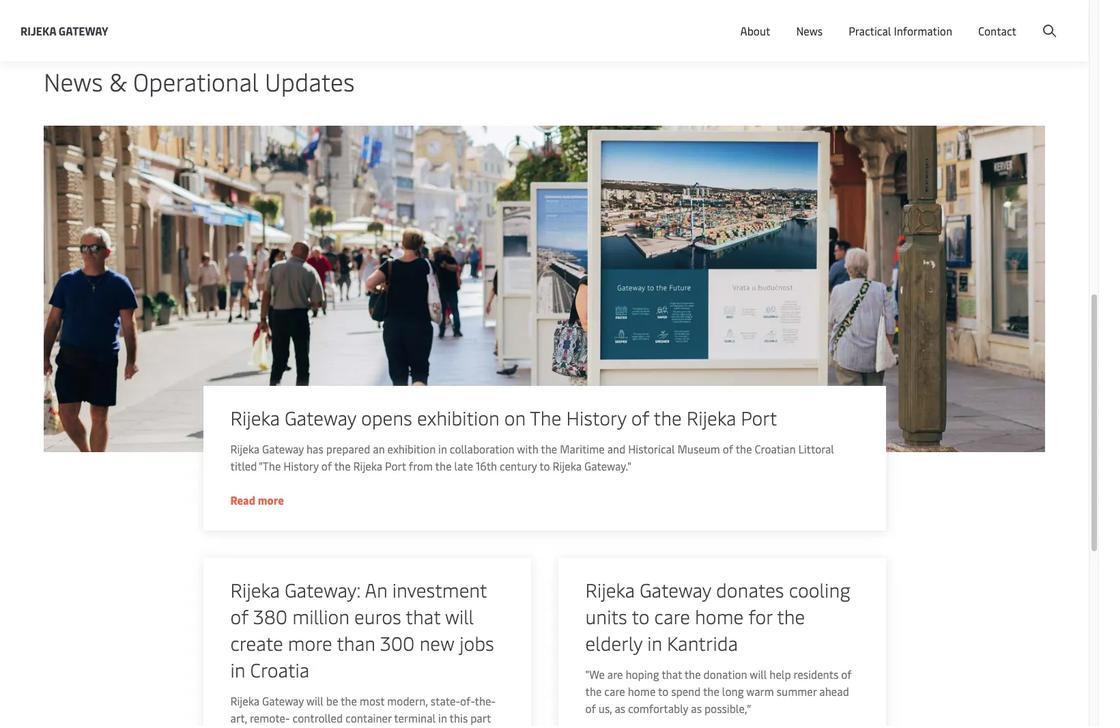Task type: describe. For each thing, give the bounding box(es) containing it.
of up historical
[[632, 404, 650, 430]]

the down "we on the bottom of page
[[586, 683, 602, 698]]

in inside rijeka gateway: an investment of 380 million euros that will create more than 300 new jobs in croatia
[[231, 656, 245, 682]]

"we are hoping that the donation will help residents of the care home to spend the long warm summer ahead of us, as comfortably as possible,"
[[586, 666, 852, 716]]

gateway for rijeka gateway opens exhibition on the history of the rijeka port
[[285, 404, 357, 430]]

of left us,
[[586, 701, 596, 716]]

port inside rijeka gateway has prepared an exhibition in collaboration with the maritime and historical museum of the croatian littoral titled "the history of the rijeka port from the late 16th century to rijeka gateway."
[[385, 458, 406, 473]]

practical
[[849, 23, 892, 38]]

information
[[894, 23, 953, 38]]

late
[[455, 458, 473, 473]]

this
[[450, 710, 468, 725]]

state-
[[431, 693, 460, 708]]

global menu button
[[796, 0, 902, 41]]

practical information
[[849, 23, 953, 38]]

1 horizontal spatial port
[[741, 404, 778, 430]]

updates
[[265, 64, 355, 97]]

littoral
[[799, 441, 835, 456]]

switch location
[[705, 12, 782, 27]]

residents
[[794, 666, 839, 681]]

"we
[[586, 666, 605, 681]]

rijeka gateway
[[20, 23, 108, 38]]

rijeka gateway donates cooling units to care home for the elderly in kantrida
[[586, 576, 851, 655]]

the left "long"
[[704, 683, 720, 698]]

summer
[[777, 683, 817, 698]]

news & operational updates
[[44, 64, 355, 97]]

donation
[[704, 666, 748, 681]]

in inside rijeka gateway donates cooling units to care home for the elderly in kantrida
[[648, 629, 663, 655]]

prepared
[[326, 441, 370, 456]]

rijeka for rijeka gateway opens exhibition on the history of the rijeka port
[[231, 404, 280, 430]]

help
[[770, 666, 791, 681]]

exhibition inside rijeka gateway has prepared an exhibition in collaboration with the maritime and historical museum of the croatian littoral titled "the history of the rijeka port from the late 16th century to rijeka gateway."
[[388, 441, 436, 456]]

practical information button
[[849, 0, 953, 61]]

the
[[530, 404, 562, 430]]

units
[[586, 603, 628, 629]]

of up ahead
[[842, 666, 852, 681]]

0 vertical spatial more
[[258, 492, 284, 507]]

of-
[[460, 693, 475, 708]]

million
[[293, 603, 350, 629]]

museum
[[678, 441, 721, 456]]

16th
[[476, 458, 497, 473]]

cooling
[[790, 576, 851, 602]]

rijeka for rijeka gateway donates cooling units to care home for the elderly in kantrida
[[586, 576, 635, 602]]

elderly
[[586, 629, 643, 655]]

switch
[[705, 12, 738, 27]]

an
[[365, 576, 388, 602]]

login
[[953, 13, 980, 28]]

maritime
[[560, 441, 605, 456]]

from
[[409, 458, 433, 473]]

that inside "we are hoping that the donation will help residents of the care home to spend the long warm summer ahead of us, as comfortably as possible,"
[[662, 666, 683, 681]]

spend
[[672, 683, 701, 698]]

read
[[231, 492, 256, 507]]

gateway:
[[285, 576, 361, 602]]

switch location button
[[683, 12, 782, 27]]

230920 rijeka gateway exhibition 2023 image
[[44, 125, 1046, 452]]

menu
[[860, 13, 888, 28]]

croatian
[[755, 441, 796, 456]]

will inside rijeka gateway will be the most modern, state-of-the- art, remote- controlled container terminal in this par
[[307, 693, 324, 708]]

modern,
[[387, 693, 428, 708]]

will inside "we are hoping that the donation will help residents of the care home to spend the long warm summer ahead of us, as comfortably as possible,"
[[750, 666, 767, 681]]

has
[[307, 441, 324, 456]]

titled
[[231, 458, 257, 473]]

in inside rijeka gateway will be the most modern, state-of-the- art, remote- controlled container terminal in this par
[[439, 710, 447, 725]]

1 as from the left
[[615, 701, 626, 716]]

controlled
[[293, 710, 343, 725]]

to inside rijeka gateway has prepared an exhibition in collaboration with the maritime and historical museum of the croatian littoral titled "the history of the rijeka port from the late 16th century to rijeka gateway."
[[540, 458, 550, 473]]

rijeka for rijeka gateway: an investment of 380 million euros that will create more than 300 new jobs in croatia
[[231, 576, 280, 602]]

/
[[982, 13, 987, 28]]

long
[[723, 683, 744, 698]]

the up historical
[[654, 404, 682, 430]]

rijeka for rijeka gateway has prepared an exhibition in collaboration with the maritime and historical museum of the croatian littoral titled "the history of the rijeka port from the late 16th century to rijeka gateway."
[[231, 441, 260, 456]]

new
[[420, 629, 455, 655]]

donates
[[717, 576, 785, 602]]

location
[[740, 12, 782, 27]]

care inside "we are hoping that the donation will help residents of the care home to spend the long warm summer ahead of us, as comfortably as possible,"
[[605, 683, 626, 698]]

historical
[[629, 441, 675, 456]]

the up 'spend'
[[685, 666, 701, 681]]

us,
[[599, 701, 612, 716]]

remote-
[[250, 710, 290, 725]]

login / create account link
[[928, 0, 1064, 40]]

rijeka gateway donates cooling units to care home for the elderly in kantrida link
[[586, 576, 859, 656]]

2 as from the left
[[692, 701, 702, 716]]

euros
[[355, 603, 402, 629]]

possible,"
[[705, 701, 752, 716]]



Task type: locate. For each thing, give the bounding box(es) containing it.
news link
[[797, 0, 823, 61]]

rijeka gateway: an investment of 380 million euros that will create more than 300 new jobs in croatia
[[231, 576, 494, 682]]

the down the prepared
[[334, 458, 351, 473]]

will up warm
[[750, 666, 767, 681]]

warm
[[747, 683, 775, 698]]

comfortably
[[629, 701, 689, 716]]

1 horizontal spatial home
[[695, 603, 744, 629]]

global
[[826, 13, 858, 28]]

news for news & operational updates
[[44, 64, 103, 97]]

care up kantrida
[[655, 603, 691, 629]]

contact
[[979, 23, 1017, 38]]

1 vertical spatial port
[[385, 458, 406, 473]]

0 horizontal spatial news
[[44, 64, 103, 97]]

and
[[608, 441, 626, 456]]

0 horizontal spatial care
[[605, 683, 626, 698]]

the inside rijeka gateway donates cooling units to care home for the elderly in kantrida
[[777, 603, 806, 629]]

kantrida
[[667, 629, 739, 655]]

0 horizontal spatial history
[[284, 458, 319, 473]]

most
[[360, 693, 385, 708]]

home inside "we are hoping that the donation will help residents of the care home to spend the long warm summer ahead of us, as comfortably as possible,"
[[628, 683, 656, 698]]

more inside rijeka gateway: an investment of 380 million euros that will create more than 300 new jobs in croatia
[[288, 629, 332, 655]]

home inside rijeka gateway donates cooling units to care home for the elderly in kantrida
[[695, 603, 744, 629]]

history inside rijeka gateway has prepared an exhibition in collaboration with the maritime and historical museum of the croatian littoral titled "the history of the rijeka port from the late 16th century to rijeka gateway."
[[284, 458, 319, 473]]

rijeka inside rijeka gateway donates cooling units to care home for the elderly in kantrida
[[586, 576, 635, 602]]

will left be
[[307, 693, 324, 708]]

gateway for rijeka gateway has prepared an exhibition in collaboration with the maritime and historical museum of the croatian littoral titled "the history of the rijeka port from the late 16th century to rijeka gateway."
[[262, 441, 304, 456]]

care inside rijeka gateway donates cooling units to care home for the elderly in kantrida
[[655, 603, 691, 629]]

home down hoping
[[628, 683, 656, 698]]

0 vertical spatial that
[[406, 603, 441, 629]]

account
[[1023, 13, 1064, 28]]

0 horizontal spatial will
[[307, 693, 324, 708]]

rijeka inside rijeka gateway: an investment of 380 million euros that will create more than 300 new jobs in croatia
[[231, 576, 280, 602]]

0 vertical spatial home
[[695, 603, 744, 629]]

1 horizontal spatial will
[[445, 603, 474, 629]]

news left global
[[797, 23, 823, 38]]

gateway for rijeka gateway will be the most modern, state-of-the- art, remote- controlled container terminal in this par
[[262, 693, 304, 708]]

will up jobs on the bottom left of page
[[445, 603, 474, 629]]

croatia
[[250, 656, 310, 682]]

more right read
[[258, 492, 284, 507]]

1 vertical spatial home
[[628, 683, 656, 698]]

global menu
[[826, 13, 888, 28]]

opens
[[361, 404, 413, 430]]

of down has
[[322, 458, 332, 473]]

the left croatian at the bottom right of page
[[736, 441, 753, 456]]

1 vertical spatial that
[[662, 666, 683, 681]]

rijeka for rijeka gateway will be the most modern, state-of-the- art, remote- controlled container terminal in this par
[[231, 693, 260, 708]]

the-
[[475, 693, 496, 708]]

of right museum
[[723, 441, 734, 456]]

1 vertical spatial exhibition
[[388, 441, 436, 456]]

2 vertical spatial to
[[658, 683, 669, 698]]

that up 'spend'
[[662, 666, 683, 681]]

2 horizontal spatial to
[[658, 683, 669, 698]]

"the
[[259, 458, 281, 473]]

news for news
[[797, 23, 823, 38]]

rijeka for rijeka gateway
[[20, 23, 56, 38]]

jobs
[[460, 629, 494, 655]]

gateway inside rijeka gateway will be the most modern, state-of-the- art, remote- controlled container terminal in this par
[[262, 693, 304, 708]]

an
[[373, 441, 385, 456]]

0 vertical spatial port
[[741, 404, 778, 430]]

0 horizontal spatial as
[[615, 701, 626, 716]]

that
[[406, 603, 441, 629], [662, 666, 683, 681]]

1 vertical spatial will
[[750, 666, 767, 681]]

in
[[439, 441, 447, 456], [648, 629, 663, 655], [231, 656, 245, 682], [439, 710, 447, 725]]

with
[[517, 441, 539, 456]]

to inside rijeka gateway donates cooling units to care home for the elderly in kantrida
[[632, 603, 650, 629]]

more
[[258, 492, 284, 507], [288, 629, 332, 655]]

news
[[797, 23, 823, 38], [44, 64, 103, 97]]

exhibition up from
[[388, 441, 436, 456]]

to right units
[[632, 603, 650, 629]]

in left collaboration
[[439, 441, 447, 456]]

on
[[505, 404, 526, 430]]

than
[[337, 629, 376, 655]]

gateway inside rijeka gateway has prepared an exhibition in collaboration with the maritime and historical museum of the croatian littoral titled "the history of the rijeka port from the late 16th century to rijeka gateway."
[[262, 441, 304, 456]]

2 horizontal spatial will
[[750, 666, 767, 681]]

1 horizontal spatial care
[[655, 603, 691, 629]]

gateway for rijeka gateway donates cooling units to care home for the elderly in kantrida
[[640, 576, 712, 602]]

hoping
[[626, 666, 660, 681]]

1 vertical spatial to
[[632, 603, 650, 629]]

0 vertical spatial to
[[540, 458, 550, 473]]

about
[[741, 23, 771, 38]]

1 horizontal spatial more
[[288, 629, 332, 655]]

history down has
[[284, 458, 319, 473]]

1 vertical spatial history
[[284, 458, 319, 473]]

380
[[253, 603, 288, 629]]

to up 'comfortably'
[[658, 683, 669, 698]]

as down 'spend'
[[692, 701, 702, 716]]

home up kantrida
[[695, 603, 744, 629]]

0 horizontal spatial that
[[406, 603, 441, 629]]

ahead
[[820, 683, 850, 698]]

rijeka gateway has prepared an exhibition in collaboration with the maritime and historical museum of the croatian littoral titled "the history of the rijeka port from the late 16th century to rijeka gateway."
[[231, 441, 835, 473]]

of left 380
[[231, 603, 249, 629]]

news left &
[[44, 64, 103, 97]]

1 horizontal spatial as
[[692, 701, 702, 716]]

as right us,
[[615, 701, 626, 716]]

1 vertical spatial news
[[44, 64, 103, 97]]

read more
[[231, 492, 284, 507]]

contact button
[[979, 0, 1017, 61]]

0 horizontal spatial more
[[258, 492, 284, 507]]

0 horizontal spatial home
[[628, 683, 656, 698]]

will inside rijeka gateway: an investment of 380 million euros that will create more than 300 new jobs in croatia
[[445, 603, 474, 629]]

rijeka gateway opens exhibition on the history of the rijeka port
[[231, 404, 778, 430]]

in left 'this'
[[439, 710, 447, 725]]

1 horizontal spatial that
[[662, 666, 683, 681]]

home
[[695, 603, 744, 629], [628, 683, 656, 698]]

art,
[[231, 710, 247, 725]]

history
[[567, 404, 627, 430], [284, 458, 319, 473]]

exhibition
[[417, 404, 500, 430], [388, 441, 436, 456]]

create
[[231, 629, 283, 655]]

the left late
[[436, 458, 452, 473]]

300
[[380, 629, 415, 655]]

history up maritime
[[567, 404, 627, 430]]

2 vertical spatial will
[[307, 693, 324, 708]]

rijeka
[[20, 23, 56, 38], [231, 404, 280, 430], [687, 404, 737, 430], [231, 441, 260, 456], [354, 458, 383, 473], [553, 458, 582, 473], [231, 576, 280, 602], [586, 576, 635, 602], [231, 693, 260, 708]]

read more link
[[231, 492, 284, 507]]

exhibition up collaboration
[[417, 404, 500, 430]]

century
[[500, 458, 537, 473]]

be
[[326, 693, 338, 708]]

port up croatian at the bottom right of page
[[741, 404, 778, 430]]

1 horizontal spatial to
[[632, 603, 650, 629]]

create
[[989, 13, 1021, 28]]

rijeka inside rijeka gateway will be the most modern, state-of-the- art, remote- controlled container terminal in this par
[[231, 693, 260, 708]]

&
[[109, 64, 127, 97]]

login / create account
[[953, 13, 1064, 28]]

gateway
[[59, 23, 108, 38], [285, 404, 357, 430], [262, 441, 304, 456], [640, 576, 712, 602], [262, 693, 304, 708]]

in up hoping
[[648, 629, 663, 655]]

that up new
[[406, 603, 441, 629]]

rijeka gateway: an investment of 380 million euros that will create more than 300 new jobs in croatia link
[[231, 576, 504, 683]]

collaboration
[[450, 441, 515, 456]]

of
[[632, 404, 650, 430], [723, 441, 734, 456], [322, 458, 332, 473], [231, 603, 249, 629], [842, 666, 852, 681], [586, 701, 596, 716]]

0 vertical spatial care
[[655, 603, 691, 629]]

0 vertical spatial will
[[445, 603, 474, 629]]

terminal
[[394, 710, 436, 725]]

rijeka gateway opens exhibition on the history of the rijeka port link
[[231, 404, 859, 431]]

port
[[741, 404, 778, 430], [385, 458, 406, 473]]

1 horizontal spatial history
[[567, 404, 627, 430]]

operational
[[133, 64, 259, 97]]

the right the with
[[541, 441, 558, 456]]

1 vertical spatial care
[[605, 683, 626, 698]]

in inside rijeka gateway has prepared an exhibition in collaboration with the maritime and historical museum of the croatian littoral titled "the history of the rijeka port from the late 16th century to rijeka gateway."
[[439, 441, 447, 456]]

investment
[[393, 576, 487, 602]]

0 vertical spatial exhibition
[[417, 404, 500, 430]]

port left from
[[385, 458, 406, 473]]

0 vertical spatial news
[[797, 23, 823, 38]]

1 horizontal spatial news
[[797, 23, 823, 38]]

gateway."
[[585, 458, 632, 473]]

the
[[654, 404, 682, 430], [541, 441, 558, 456], [736, 441, 753, 456], [334, 458, 351, 473], [436, 458, 452, 473], [777, 603, 806, 629], [685, 666, 701, 681], [586, 683, 602, 698], [704, 683, 720, 698], [341, 693, 357, 708]]

rijeka gateway will be the most modern, state-of-the- art, remote- controlled container terminal in this par
[[231, 693, 496, 726]]

gateway for rijeka gateway
[[59, 23, 108, 38]]

in down the create
[[231, 656, 245, 682]]

the right for
[[777, 603, 806, 629]]

0 horizontal spatial port
[[385, 458, 406, 473]]

are
[[608, 666, 623, 681]]

the inside rijeka gateway will be the most modern, state-of-the- art, remote- controlled container terminal in this par
[[341, 693, 357, 708]]

more down million
[[288, 629, 332, 655]]

care down are
[[605, 683, 626, 698]]

as
[[615, 701, 626, 716], [692, 701, 702, 716]]

that inside rijeka gateway: an investment of 380 million euros that will create more than 300 new jobs in croatia
[[406, 603, 441, 629]]

to right century
[[540, 458, 550, 473]]

1 vertical spatial more
[[288, 629, 332, 655]]

gateway inside rijeka gateway donates cooling units to care home for the elderly in kantrida
[[640, 576, 712, 602]]

rijeka gateway link
[[20, 22, 108, 39]]

about button
[[741, 0, 771, 61]]

the right be
[[341, 693, 357, 708]]

0 horizontal spatial to
[[540, 458, 550, 473]]

of inside rijeka gateway: an investment of 380 million euros that will create more than 300 new jobs in croatia
[[231, 603, 249, 629]]

to inside "we are hoping that the donation will help residents of the care home to spend the long warm summer ahead of us, as comfortably as possible,"
[[658, 683, 669, 698]]

container
[[346, 710, 392, 725]]

0 vertical spatial history
[[567, 404, 627, 430]]



Task type: vqa. For each thing, say whether or not it's contained in the screenshot.
track & trace at the top right
no



